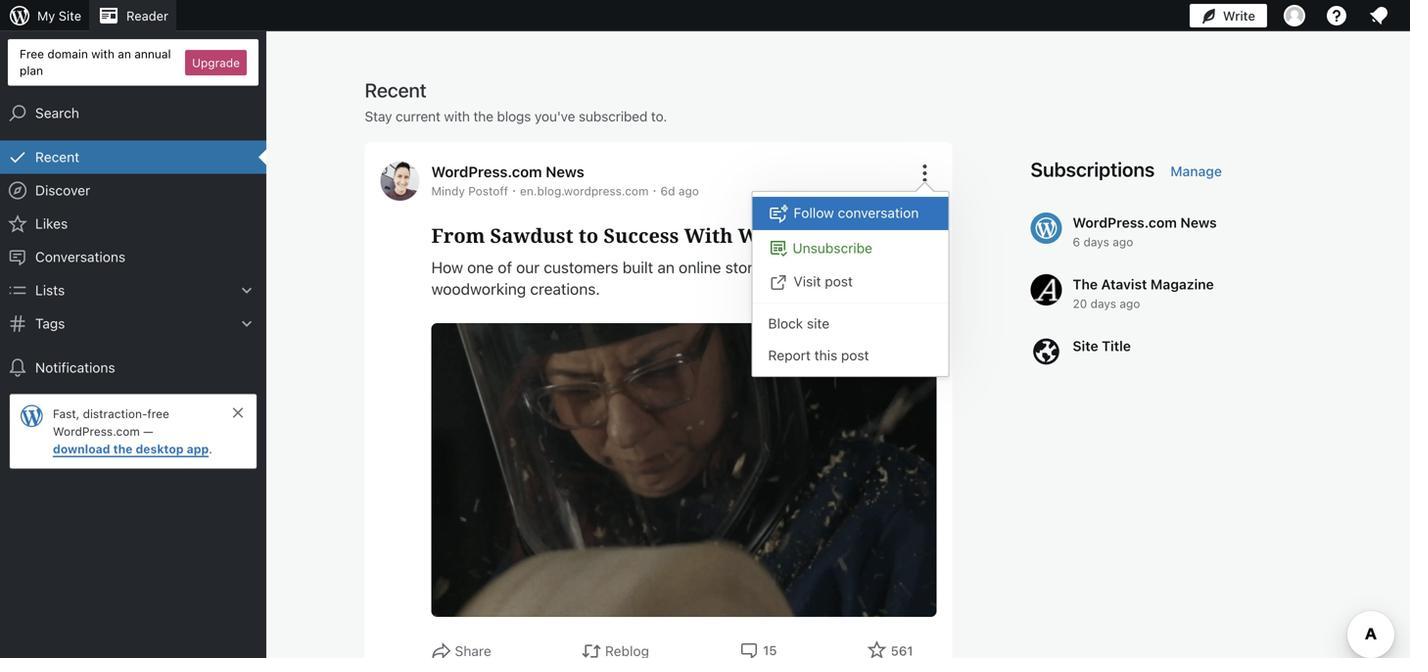 Task type: describe. For each thing, give the bounding box(es) containing it.
upgrade
[[192, 56, 240, 69]]

upgrade button
[[185, 50, 247, 75]]

561 button
[[868, 640, 914, 658]]

fast,
[[53, 407, 80, 421]]

her
[[790, 258, 813, 277]]

subscribed to.
[[579, 108, 667, 124]]

toggle menu image
[[914, 162, 937, 185]]

20
[[1073, 297, 1088, 311]]

en.blog.wordpress.com link
[[520, 184, 649, 198]]

from
[[432, 222, 485, 249]]

magazine
[[1151, 276, 1215, 292]]

days inside the atavist magazine 20 days ago
[[1091, 297, 1117, 311]]

discover
[[35, 182, 90, 199]]

you've
[[535, 108, 575, 124]]

visit post
[[794, 273, 853, 290]]

recent link
[[0, 141, 267, 174]]

write
[[1224, 8, 1256, 23]]

conversations
[[35, 249, 126, 265]]

free
[[147, 407, 169, 421]]

conversations link
[[0, 241, 267, 274]]

wordpress.com inside wordpress.com news 6 days ago
[[1073, 215, 1178, 231]]

likes link
[[0, 207, 267, 241]]

tags link
[[0, 307, 267, 341]]

to
[[579, 222, 599, 249]]

1 vertical spatial post
[[842, 347, 870, 364]]

built
[[623, 258, 654, 277]]

my site link
[[0, 0, 89, 31]]

561
[[891, 643, 914, 658]]

domain
[[47, 47, 88, 61]]

mindy
[[432, 184, 465, 198]]

with inside recent stay current with the blogs you've subscribed to.
[[444, 108, 470, 124]]

help image
[[1326, 4, 1349, 27]]

visit
[[794, 273, 822, 290]]

follow conversation
[[794, 205, 919, 221]]

with
[[684, 222, 733, 249]]

for
[[766, 258, 786, 277]]

success
[[604, 222, 679, 249]]

ago inside the atavist magazine 20 days ago
[[1120, 297, 1141, 311]]

recent for recent stay current with the blogs you've subscribed to.
[[365, 78, 427, 101]]

6d
[[661, 184, 676, 198]]

en.blog.wordpress.com
[[520, 184, 649, 198]]

1 · from the left
[[512, 182, 516, 198]]

store
[[726, 258, 762, 277]]

the inside recent stay current with the blogs you've subscribed to.
[[474, 108, 494, 124]]

discover link
[[0, 174, 267, 207]]

online
[[679, 258, 722, 277]]

follow
[[794, 205, 835, 221]]

tags
[[35, 316, 65, 332]]

6
[[1073, 235, 1081, 249]]

ago inside wordpress.com news mindy postoff · en.blog.wordpress.com · 6d ago
[[679, 184, 699, 198]]

keyboard_arrow_down image for lists
[[237, 281, 257, 300]]

unsubscribe
[[793, 240, 873, 256]]

my profile image
[[1285, 5, 1306, 26]]

block site button
[[753, 308, 949, 340]]

current
[[396, 108, 441, 124]]

follow conversation button
[[753, 197, 949, 230]]

the
[[1073, 276, 1098, 292]]

manage your notifications image
[[1368, 4, 1391, 27]]

tooltip containing follow conversation
[[742, 181, 950, 377]]

site
[[807, 315, 830, 332]]

unsubscribe button
[[753, 230, 949, 266]]

manage
[[1171, 163, 1223, 179]]

desktop
[[136, 442, 184, 456]]

.
[[209, 442, 212, 456]]

reader
[[126, 8, 168, 23]]



Task type: vqa. For each thing, say whether or not it's contained in the screenshot.
the topmost with
yes



Task type: locate. For each thing, give the bounding box(es) containing it.
stay
[[365, 108, 392, 124]]

the atavist magazine 20 days ago
[[1073, 276, 1215, 311]]

wordpress.com up 6
[[1073, 215, 1178, 231]]

· down the wordpress.com news link
[[512, 182, 516, 198]]

1 horizontal spatial recent
[[365, 78, 427, 101]]

keyboard_arrow_down image inside tags link
[[237, 314, 257, 334]]

from sawdust to success with wordpress.com link
[[432, 221, 937, 250]]

how
[[432, 258, 463, 277]]

from sawdust to success with wordpress.com main content
[[365, 77, 1313, 658]]

2 · from the left
[[653, 182, 657, 198]]

0 vertical spatial site
[[59, 8, 81, 23]]

0 vertical spatial an
[[118, 47, 131, 61]]

1 vertical spatial the
[[113, 442, 133, 456]]

wordpress.com
[[432, 163, 542, 180], [1073, 215, 1178, 231], [738, 222, 894, 249], [53, 425, 140, 439]]

1 horizontal spatial the
[[474, 108, 494, 124]]

1 keyboard_arrow_down image from the top
[[237, 281, 257, 300]]

· left 6d at the left top
[[653, 182, 657, 198]]

1 horizontal spatial an
[[658, 258, 675, 277]]

0 horizontal spatial recent
[[35, 149, 79, 165]]

search
[[35, 105, 79, 121]]

days right 6
[[1084, 235, 1110, 249]]

one
[[468, 258, 494, 277]]

1 vertical spatial ago
[[1113, 235, 1134, 249]]

1 vertical spatial keyboard_arrow_down image
[[237, 314, 257, 334]]

wordpress.com news link
[[432, 163, 585, 180]]

news down manage link
[[1181, 215, 1218, 231]]

free domain with an annual plan
[[20, 47, 171, 77]]

0 vertical spatial post
[[825, 273, 853, 290]]

recent up stay
[[365, 78, 427, 101]]

0 horizontal spatial the
[[113, 442, 133, 456]]

days right 20
[[1091, 297, 1117, 311]]

6d ago link
[[661, 184, 699, 198]]

mindy postoff link
[[432, 184, 509, 198]]

atavist
[[1102, 276, 1148, 292]]

0 horizontal spatial news
[[546, 163, 585, 180]]

the inside fast, distraction-free wordpress.com — download the desktop app .
[[113, 442, 133, 456]]

with
[[91, 47, 115, 61], [444, 108, 470, 124]]

15 button
[[740, 641, 777, 658]]

1 vertical spatial days
[[1091, 297, 1117, 311]]

0 vertical spatial keyboard_arrow_down image
[[237, 281, 257, 300]]

blogs
[[497, 108, 531, 124]]

an inside the 'free domain with an annual plan'
[[118, 47, 131, 61]]

an right built
[[658, 258, 675, 277]]

conversation
[[838, 205, 919, 221]]

wordpress.com inside fast, distraction-free wordpress.com — download the desktop app .
[[53, 425, 140, 439]]

keyboard_arrow_down image inside lists link
[[237, 281, 257, 300]]

ago down "atavist"
[[1120, 297, 1141, 311]]

0 horizontal spatial ·
[[512, 182, 516, 198]]

site title link
[[1031, 336, 1296, 369]]

annual
[[134, 47, 171, 61]]

with right domain at the left of the page
[[91, 47, 115, 61]]

news
[[546, 163, 585, 180], [1181, 215, 1218, 231]]

visit post button
[[753, 266, 949, 299]]

likes
[[35, 216, 68, 232]]

·
[[512, 182, 516, 198], [653, 182, 657, 198]]

post
[[825, 273, 853, 290], [842, 347, 870, 364]]

0 vertical spatial the
[[474, 108, 494, 124]]

distraction-
[[83, 407, 147, 421]]

with inside the 'free domain with an annual plan'
[[91, 47, 115, 61]]

title
[[1103, 338, 1132, 354]]

an inside from sawdust to success with wordpress.com how one of our customers built an online store for her woodworking creations.
[[658, 258, 675, 277]]

site title
[[1073, 338, 1132, 354]]

report
[[769, 347, 811, 364]]

wordpress.com up download on the bottom left of page
[[53, 425, 140, 439]]

with right current
[[444, 108, 470, 124]]

2 keyboard_arrow_down image from the top
[[237, 314, 257, 334]]

news for ·
[[546, 163, 585, 180]]

plan
[[20, 63, 43, 77]]

report this post
[[769, 347, 870, 364]]

1 horizontal spatial news
[[1181, 215, 1218, 231]]

wordpress.com news 6 days ago
[[1073, 215, 1218, 249]]

days inside wordpress.com news 6 days ago
[[1084, 235, 1110, 249]]

news up en.blog.wordpress.com 'link'
[[546, 163, 585, 180]]

from sawdust to success with wordpress.com how one of our customers built an online store for her woodworking creations.
[[432, 222, 894, 298]]

my site
[[37, 8, 81, 23]]

tooltip
[[742, 181, 950, 377]]

recent stay current with the blogs you've subscribed to.
[[365, 78, 667, 124]]

2 vertical spatial ago
[[1120, 297, 1141, 311]]

post right 'visit'
[[825, 273, 853, 290]]

report this post button
[[753, 340, 949, 371]]

customers
[[544, 258, 619, 277]]

an
[[118, 47, 131, 61], [658, 258, 675, 277]]

0 horizontal spatial an
[[118, 47, 131, 61]]

—
[[143, 425, 153, 439]]

an left "annual"
[[118, 47, 131, 61]]

app
[[187, 442, 209, 456]]

0 vertical spatial recent
[[365, 78, 427, 101]]

days
[[1084, 235, 1110, 249], [1091, 297, 1117, 311]]

search link
[[0, 97, 267, 130]]

site inside from sawdust to success with wordpress.com main content
[[1073, 338, 1099, 354]]

the
[[474, 108, 494, 124], [113, 442, 133, 456]]

keyboard_arrow_down image
[[237, 281, 257, 300], [237, 314, 257, 334]]

0 vertical spatial days
[[1084, 235, 1110, 249]]

keyboard_arrow_down image for tags
[[237, 314, 257, 334]]

download
[[53, 442, 110, 456]]

news for ago
[[1181, 215, 1218, 231]]

of
[[498, 258, 512, 277]]

recent for recent
[[35, 149, 79, 165]]

the left blogs
[[474, 108, 494, 124]]

0 vertical spatial ago
[[679, 184, 699, 198]]

wordpress.com inside from sawdust to success with wordpress.com how one of our customers built an online store for her woodworking creations.
[[738, 222, 894, 249]]

menu inside tooltip
[[753, 192, 949, 376]]

lists
[[35, 282, 65, 298]]

post right 'this'
[[842, 347, 870, 364]]

0 horizontal spatial with
[[91, 47, 115, 61]]

subscriptions
[[1031, 158, 1156, 181]]

postoff
[[469, 184, 509, 198]]

1 horizontal spatial site
[[1073, 338, 1099, 354]]

write link
[[1190, 0, 1268, 31]]

sawdust
[[490, 222, 574, 249]]

free
[[20, 47, 44, 61]]

this
[[815, 347, 838, 364]]

ago up "atavist"
[[1113, 235, 1134, 249]]

ago inside wordpress.com news 6 days ago
[[1113, 235, 1134, 249]]

0 vertical spatial with
[[91, 47, 115, 61]]

0 horizontal spatial site
[[59, 8, 81, 23]]

news inside wordpress.com news mindy postoff · en.blog.wordpress.com · 6d ago
[[546, 163, 585, 180]]

dismiss image
[[230, 405, 246, 421]]

ago right 6d at the left top
[[679, 184, 699, 198]]

reader link
[[89, 0, 176, 31]]

the down the distraction- on the bottom left of page
[[113, 442, 133, 456]]

fast, distraction-free wordpress.com — download the desktop app .
[[53, 407, 212, 456]]

menu containing follow conversation
[[753, 192, 949, 376]]

wordpress.com down follow
[[738, 222, 894, 249]]

site left title in the right bottom of the page
[[1073, 338, 1099, 354]]

news inside wordpress.com news 6 days ago
[[1181, 215, 1218, 231]]

mindy postoff image
[[381, 162, 420, 201]]

1 horizontal spatial with
[[444, 108, 470, 124]]

woodworking creations.
[[432, 280, 600, 298]]

menu
[[753, 192, 949, 376]]

block site
[[769, 315, 830, 332]]

block
[[769, 315, 804, 332]]

our
[[516, 258, 540, 277]]

15
[[763, 643, 777, 658]]

lists link
[[0, 274, 267, 307]]

wordpress.com inside wordpress.com news mindy postoff · en.blog.wordpress.com · 6d ago
[[432, 163, 542, 180]]

1 horizontal spatial ·
[[653, 182, 657, 198]]

wordpress.com news mindy postoff · en.blog.wordpress.com · 6d ago
[[432, 163, 699, 198]]

1 vertical spatial news
[[1181, 215, 1218, 231]]

recent inside recent stay current with the blogs you've subscribed to.
[[365, 78, 427, 101]]

notifications link
[[0, 351, 267, 385]]

0 vertical spatial news
[[546, 163, 585, 180]]

site right my
[[59, 8, 81, 23]]

recent up discover
[[35, 149, 79, 165]]

1 vertical spatial with
[[444, 108, 470, 124]]

1 vertical spatial an
[[658, 258, 675, 277]]

1 vertical spatial recent
[[35, 149, 79, 165]]

1 vertical spatial site
[[1073, 338, 1099, 354]]

wordpress.com up postoff
[[432, 163, 542, 180]]

my
[[37, 8, 55, 23]]

notifications
[[35, 360, 115, 376]]



